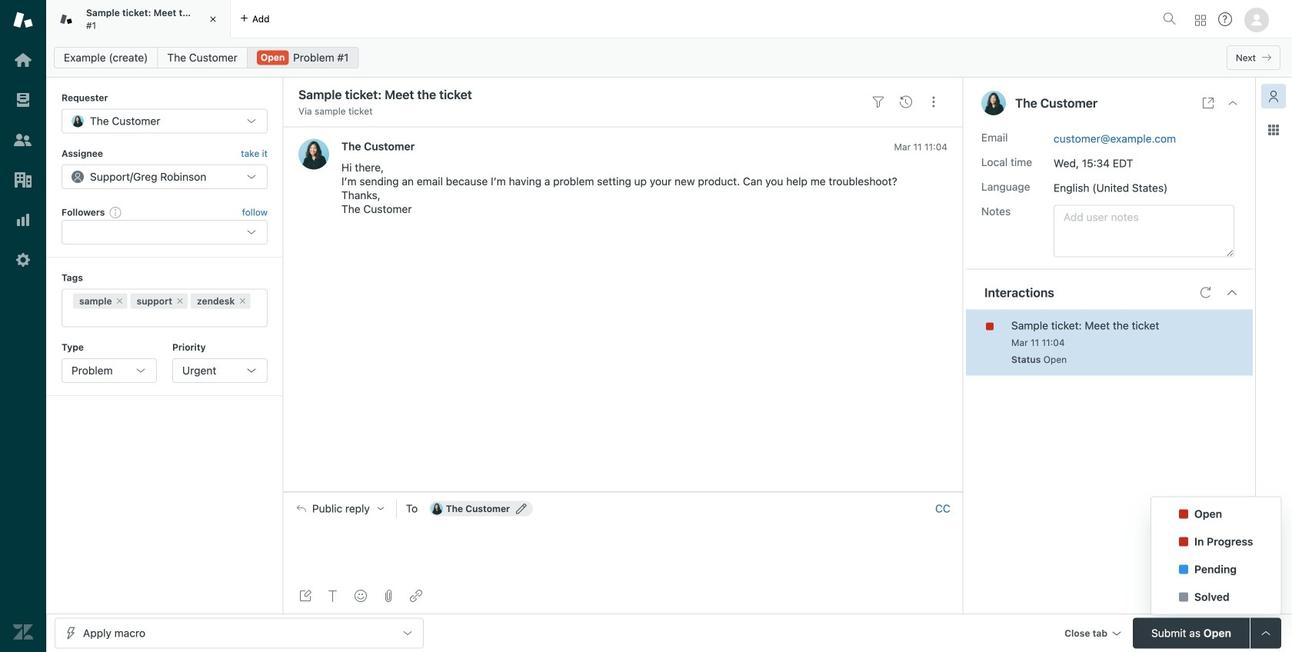 Task type: locate. For each thing, give the bounding box(es) containing it.
customer context image
[[1268, 90, 1281, 102]]

1 vertical spatial close image
[[1227, 97, 1240, 109]]

remove image
[[115, 297, 124, 306], [175, 297, 185, 306]]

customers image
[[13, 130, 33, 150]]

0 vertical spatial close image
[[205, 12, 221, 27]]

edit user image
[[516, 504, 527, 515]]

1 horizontal spatial remove image
[[175, 297, 185, 306]]

0 horizontal spatial remove image
[[115, 297, 124, 306]]

draft mode image
[[299, 590, 312, 603]]

customer@example.com image
[[431, 503, 443, 515]]

get help image
[[1219, 12, 1233, 26]]

admin image
[[13, 250, 33, 270]]

2 remove image from the left
[[175, 297, 185, 306]]

view more details image
[[1203, 97, 1215, 109]]

Mar 11 11:04 text field
[[895, 142, 948, 152]]

close image
[[205, 12, 221, 27], [1227, 97, 1240, 109]]

close image inside tabs tab list
[[205, 12, 221, 27]]

1 horizontal spatial close image
[[1227, 97, 1240, 109]]

tab
[[46, 0, 231, 38]]

add attachment image
[[382, 590, 395, 603]]

hide composer image
[[617, 486, 629, 498]]

displays possible ticket submission types image
[[1261, 628, 1273, 640]]

format text image
[[327, 590, 339, 603]]

get started image
[[13, 50, 33, 70]]

avatar image
[[299, 139, 329, 170]]

zendesk image
[[13, 623, 33, 643]]

zendesk support image
[[13, 10, 33, 30]]

views image
[[13, 90, 33, 110]]

zendesk products image
[[1196, 15, 1207, 26]]

info on adding followers image
[[110, 206, 122, 219]]

remove image
[[238, 297, 247, 306]]

filter image
[[873, 96, 885, 108]]

0 horizontal spatial close image
[[205, 12, 221, 27]]

ticket actions image
[[928, 96, 940, 108]]



Task type: describe. For each thing, give the bounding box(es) containing it.
events image
[[900, 96, 913, 108]]

add link (cmd k) image
[[410, 590, 422, 603]]

reporting image
[[13, 210, 33, 230]]

organizations image
[[13, 170, 33, 190]]

Add user notes text field
[[1054, 205, 1235, 257]]

Subject field
[[296, 85, 862, 104]]

user image
[[982, 91, 1007, 115]]

insert emojis image
[[355, 590, 367, 603]]

apps image
[[1268, 124, 1281, 136]]

Mar 11 11:04 text field
[[1012, 337, 1065, 348]]

tabs tab list
[[46, 0, 1157, 38]]

secondary element
[[46, 42, 1293, 73]]

main element
[[0, 0, 46, 653]]

1 remove image from the left
[[115, 297, 124, 306]]



Task type: vqa. For each thing, say whether or not it's contained in the screenshot.
DIALOG
no



